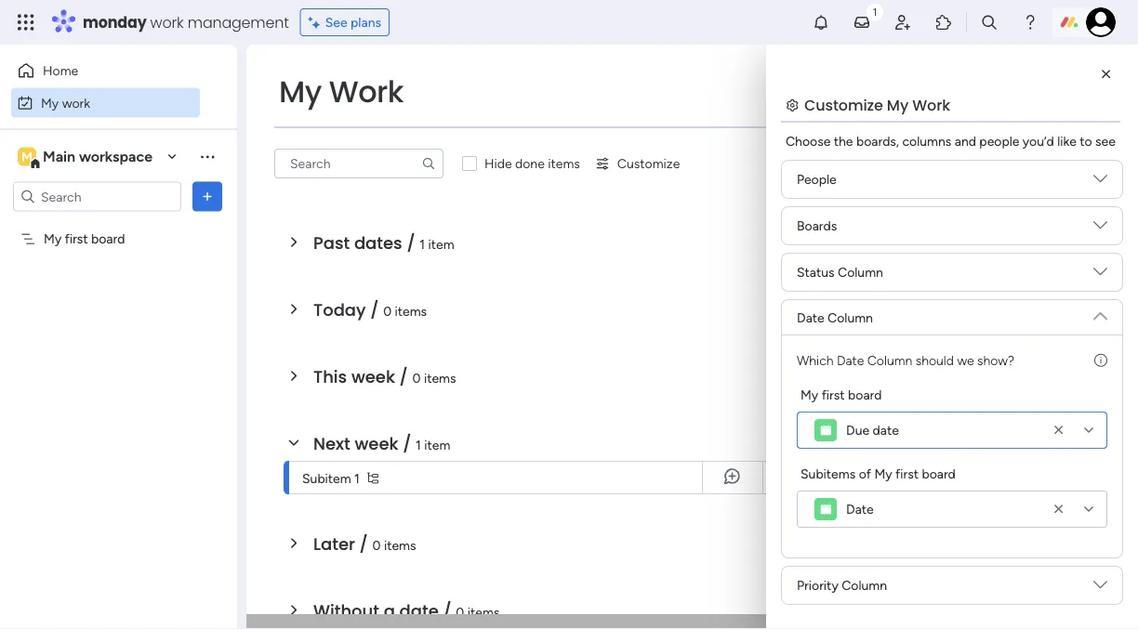 Task type: locate. For each thing, give the bounding box(es) containing it.
items inside this week / 0 items
[[424, 370, 456, 386]]

/ right the a
[[443, 599, 452, 623]]

next
[[313, 432, 350, 456]]

my
[[279, 71, 322, 113], [887, 94, 909, 115], [41, 95, 59, 111], [44, 231, 62, 247], [801, 387, 818, 403], [874, 466, 892, 482], [851, 472, 869, 488]]

board inside list box
[[91, 231, 125, 247]]

today
[[313, 298, 366, 322]]

customize for customize my work
[[804, 94, 883, 115]]

1 horizontal spatial of
[[859, 466, 871, 482]]

item
[[428, 236, 454, 252], [424, 437, 450, 453]]

item right dates
[[428, 236, 454, 252]]

my first board group
[[797, 385, 1107, 449]]

work down plans
[[329, 71, 404, 113]]

customize inside button
[[617, 156, 680, 172]]

first down board
[[872, 472, 895, 488]]

customize my work
[[804, 94, 950, 115]]

option
[[0, 222, 237, 226]]

see plans
[[325, 14, 381, 30]]

column
[[838, 265, 883, 280], [828, 310, 873, 325], [867, 352, 912, 368], [842, 578, 887, 594]]

1 horizontal spatial work
[[912, 94, 950, 115]]

subitem 1
[[302, 470, 360, 486]]

customize
[[804, 94, 883, 115], [617, 156, 680, 172]]

0 horizontal spatial date
[[399, 599, 439, 623]]

0 vertical spatial date
[[873, 423, 899, 438]]

1 horizontal spatial my first board
[[801, 387, 882, 403]]

board inside heading
[[922, 466, 956, 482]]

1 left "v2 subitems open" image
[[354, 470, 360, 486]]

my first board
[[44, 231, 125, 247], [801, 387, 882, 403]]

board down search in workspace field
[[91, 231, 125, 247]]

2 dapulse dropdown down arrow image from the top
[[1093, 302, 1107, 323]]

0 horizontal spatial of
[[836, 472, 848, 488]]

subitems of my first board inside group
[[801, 466, 956, 482]]

0 horizontal spatial work
[[62, 95, 90, 111]]

my first board down search in workspace field
[[44, 231, 125, 247]]

/ up next week / 1 item
[[399, 365, 408, 389]]

1 inside past dates / 1 item
[[420, 236, 425, 252]]

column left should
[[867, 352, 912, 368]]

work
[[329, 71, 404, 113], [912, 94, 950, 115]]

which date column should we show?
[[797, 352, 1014, 368]]

the
[[834, 133, 853, 149]]

date down the subitems of my first board link at the right of the page
[[846, 502, 874, 517]]

item down this week / 0 items
[[424, 437, 450, 453]]

2 vertical spatial dapulse dropdown down arrow image
[[1093, 578, 1107, 599]]

Search in workspace field
[[39, 186, 155, 207]]

/ right today
[[370, 298, 379, 322]]

workspace selection element
[[18, 146, 155, 170]]

see plans button
[[300, 8, 390, 36]]

v2 subitems open image
[[367, 472, 378, 484]]

first down which
[[822, 387, 845, 403]]

date for date column
[[797, 310, 824, 325]]

search image
[[421, 156, 436, 171]]

plans
[[351, 14, 381, 30]]

1 vertical spatial work
[[62, 95, 90, 111]]

1 horizontal spatial work
[[150, 12, 184, 33]]

to
[[1080, 133, 1092, 149]]

of for subitems of my first board group
[[859, 466, 871, 482]]

should
[[916, 352, 954, 368]]

0 vertical spatial 1
[[420, 236, 425, 252]]

first down search in workspace field
[[65, 231, 88, 247]]

column for priority column
[[842, 578, 887, 594]]

my first board up the due
[[801, 387, 882, 403]]

select product image
[[17, 13, 35, 32]]

past dates / 1 item
[[313, 231, 454, 255]]

work for my
[[62, 95, 90, 111]]

1 horizontal spatial date
[[873, 423, 899, 438]]

board up the due
[[848, 387, 882, 403]]

0 right the a
[[456, 604, 464, 620]]

1 dapulse dropdown down arrow image from the top
[[1093, 265, 1107, 286]]

date up which
[[797, 310, 824, 325]]

home
[[43, 63, 78, 79]]

1 vertical spatial dapulse dropdown down arrow image
[[1093, 302, 1107, 323]]

0 vertical spatial item
[[428, 236, 454, 252]]

0 right later
[[372, 537, 381, 553]]

0 up next week / 1 item
[[412, 370, 421, 386]]

work for monday
[[150, 12, 184, 33]]

subitems of my first board link
[[775, 462, 947, 496]]

options image
[[198, 187, 217, 206]]

0 vertical spatial my first board
[[44, 231, 125, 247]]

main content
[[246, 45, 1138, 629]]

subitems for subitems of my first board group
[[801, 466, 856, 482]]

work right monday on the top left of the page
[[150, 12, 184, 33]]

customize for customize
[[617, 156, 680, 172]]

0 inside later / 0 items
[[372, 537, 381, 553]]

first inside the subitems of my first board link
[[872, 472, 895, 488]]

monday
[[83, 12, 147, 33]]

date right the due
[[873, 423, 899, 438]]

0 horizontal spatial work
[[329, 71, 404, 113]]

0 vertical spatial week
[[351, 365, 395, 389]]

column right priority
[[842, 578, 887, 594]]

0 right today
[[383, 303, 392, 319]]

dapulse dropdown down arrow image for status column
[[1093, 265, 1107, 286]]

work up columns
[[912, 94, 950, 115]]

item inside next week / 1 item
[[424, 437, 450, 453]]

hide done items
[[484, 156, 580, 172]]

1
[[420, 236, 425, 252], [416, 437, 421, 453], [354, 470, 360, 486]]

dapulse dropdown down arrow image for people
[[1093, 172, 1107, 193]]

None search field
[[274, 149, 444, 179]]

due
[[846, 423, 869, 438]]

date inside my first board group
[[873, 423, 899, 438]]

3 dapulse dropdown down arrow image from the top
[[1093, 578, 1107, 599]]

1 vertical spatial my first board
[[801, 387, 882, 403]]

see
[[1095, 133, 1116, 149]]

/ down this week / 0 items
[[403, 432, 411, 456]]

status
[[797, 265, 835, 280]]

status column
[[797, 265, 883, 280]]

subitems inside subitems of my first board heading
[[801, 466, 856, 482]]

1 vertical spatial week
[[355, 432, 398, 456]]

of inside heading
[[859, 466, 871, 482]]

subitems of my first board for subitems of my first board group
[[801, 466, 956, 482]]

date for date
[[846, 502, 874, 517]]

week for this
[[351, 365, 395, 389]]

subitems of my first board
[[801, 466, 956, 482], [777, 472, 932, 488]]

week up "v2 subitems open" image
[[355, 432, 398, 456]]

board
[[91, 231, 125, 247], [848, 387, 882, 403], [922, 466, 956, 482], [899, 472, 932, 488]]

1 vertical spatial 1
[[416, 437, 421, 453]]

my work
[[41, 95, 90, 111]]

1 vertical spatial dapulse dropdown down arrow image
[[1093, 219, 1107, 239]]

a
[[384, 599, 395, 623]]

date inside subitems of my first board group
[[846, 502, 874, 517]]

1 dapulse dropdown down arrow image from the top
[[1093, 172, 1107, 193]]

Filter dashboard by text search field
[[274, 149, 444, 179]]

items inside without a date / 0 items
[[468, 604, 500, 620]]

1 for next week /
[[416, 437, 421, 453]]

column down "status column"
[[828, 310, 873, 325]]

1 vertical spatial date
[[399, 599, 439, 623]]

subitems
[[801, 466, 856, 482], [777, 472, 832, 488]]

boards
[[797, 218, 837, 234]]

0 vertical spatial dapulse dropdown down arrow image
[[1093, 265, 1107, 286]]

1 right dates
[[420, 236, 425, 252]]

work inside button
[[62, 95, 90, 111]]

board down due date
[[899, 472, 932, 488]]

column right status at the top right
[[838, 265, 883, 280]]

v2 info image
[[1094, 351, 1107, 370]]

work
[[150, 12, 184, 33], [62, 95, 90, 111]]

date right the a
[[399, 599, 439, 623]]

week right this
[[351, 365, 395, 389]]

main
[[43, 148, 75, 166]]

0 vertical spatial work
[[150, 12, 184, 33]]

date column
[[797, 310, 873, 325]]

date
[[873, 423, 899, 438], [399, 599, 439, 623]]

of
[[859, 466, 871, 482], [836, 472, 848, 488]]

1 inside next week / 1 item
[[416, 437, 421, 453]]

date right which
[[837, 352, 864, 368]]

see
[[325, 14, 347, 30]]

0
[[383, 303, 392, 319], [412, 370, 421, 386], [372, 537, 381, 553], [456, 604, 464, 620]]

item for next week /
[[424, 437, 450, 453]]

0 vertical spatial customize
[[804, 94, 883, 115]]

item inside past dates / 1 item
[[428, 236, 454, 252]]

board down my first board group
[[922, 466, 956, 482]]

group
[[1024, 432, 1061, 448]]

0 vertical spatial date
[[797, 310, 824, 325]]

this
[[313, 365, 347, 389]]

done
[[515, 156, 545, 172]]

1 vertical spatial item
[[424, 437, 450, 453]]

people
[[979, 133, 1019, 149]]

subitems inside the subitems of my first board link
[[777, 472, 832, 488]]

items
[[548, 156, 580, 172], [395, 303, 427, 319], [424, 370, 456, 386], [384, 537, 416, 553], [468, 604, 500, 620]]

/ right dates
[[407, 231, 415, 255]]

first
[[65, 231, 88, 247], [822, 387, 845, 403], [895, 466, 919, 482], [872, 472, 895, 488]]

0 horizontal spatial my first board
[[44, 231, 125, 247]]

/
[[407, 231, 415, 255], [370, 298, 379, 322], [399, 365, 408, 389], [403, 432, 411, 456], [359, 532, 368, 556], [443, 599, 452, 623]]

1 horizontal spatial customize
[[804, 94, 883, 115]]

dapulse dropdown down arrow image
[[1093, 265, 1107, 286], [1093, 302, 1107, 323]]

date
[[797, 310, 824, 325], [837, 352, 864, 368], [846, 502, 874, 517]]

hide
[[484, 156, 512, 172]]

1 image
[[867, 1, 883, 22]]

work down home
[[62, 95, 90, 111]]

first inside subitems of my first board heading
[[895, 466, 919, 482]]

column for status column
[[838, 265, 883, 280]]

subitems of my first board group
[[797, 464, 1107, 528]]

0 horizontal spatial customize
[[617, 156, 680, 172]]

0 inside today / 0 items
[[383, 303, 392, 319]]

dapulse dropdown down arrow image
[[1093, 172, 1107, 193], [1093, 219, 1107, 239], [1093, 578, 1107, 599]]

2 vertical spatial date
[[846, 502, 874, 517]]

first down due date
[[895, 466, 919, 482]]

2 dapulse dropdown down arrow image from the top
[[1093, 219, 1107, 239]]

0 vertical spatial dapulse dropdown down arrow image
[[1093, 172, 1107, 193]]

1 vertical spatial customize
[[617, 156, 680, 172]]

week
[[351, 365, 395, 389], [355, 432, 398, 456]]

1 down this week / 0 items
[[416, 437, 421, 453]]

my first board inside list box
[[44, 231, 125, 247]]



Task type: describe. For each thing, give the bounding box(es) containing it.
past
[[313, 231, 350, 255]]

week for next
[[355, 432, 398, 456]]

my inside heading
[[874, 466, 892, 482]]

choose the boards, columns and people you'd like to see
[[786, 133, 1116, 149]]

priority
[[797, 578, 838, 594]]

home button
[[11, 56, 200, 86]]

column for date column
[[828, 310, 873, 325]]

0 inside this week / 0 items
[[412, 370, 421, 386]]

board inside heading
[[848, 387, 882, 403]]

priority column
[[797, 578, 887, 594]]

without a date / 0 items
[[313, 599, 500, 623]]

people
[[797, 172, 837, 187]]

workspace options image
[[198, 147, 217, 166]]

workspace
[[79, 148, 152, 166]]

my inside button
[[41, 95, 59, 111]]

my first board heading
[[801, 385, 882, 404]]

none search field inside main content
[[274, 149, 444, 179]]

/ right later
[[359, 532, 368, 556]]

my work
[[279, 71, 404, 113]]

show?
[[977, 352, 1014, 368]]

this week / 0 items
[[313, 365, 456, 389]]

dates
[[354, 231, 402, 255]]

boards,
[[856, 133, 899, 149]]

of for the subitems of my first board link at the right of the page
[[836, 472, 848, 488]]

main workspace
[[43, 148, 152, 166]]

items inside later / 0 items
[[384, 537, 416, 553]]

monday work management
[[83, 12, 289, 33]]

main content containing past dates /
[[246, 45, 1138, 629]]

later
[[313, 532, 355, 556]]

board
[[844, 432, 878, 448]]

first inside "my first board" list box
[[65, 231, 88, 247]]

and
[[955, 133, 976, 149]]

notifications image
[[812, 13, 830, 32]]

item for past dates /
[[428, 236, 454, 252]]

you'd
[[1023, 133, 1054, 149]]

dapulse dropdown down arrow image for priority column
[[1093, 578, 1107, 599]]

which
[[797, 352, 834, 368]]

items inside today / 0 items
[[395, 303, 427, 319]]

my work button
[[11, 88, 200, 118]]

subitem
[[302, 470, 351, 486]]

my inside heading
[[801, 387, 818, 403]]

1 vertical spatial date
[[837, 352, 864, 368]]

invite members image
[[894, 13, 912, 32]]

m
[[21, 149, 32, 165]]

subitems of my first board for the subitems of my first board link at the right of the page
[[777, 472, 932, 488]]

subitems of my first board heading
[[801, 464, 956, 484]]

help image
[[1021, 13, 1040, 32]]

john smith image
[[1086, 7, 1116, 37]]

columns
[[902, 133, 952, 149]]

like
[[1057, 133, 1077, 149]]

workspace image
[[18, 146, 36, 167]]

due date
[[846, 423, 899, 438]]

my inside list box
[[44, 231, 62, 247]]

1 for past dates /
[[420, 236, 425, 252]]

subitems for the subitems of my first board link at the right of the page
[[777, 472, 832, 488]]

my first board list box
[[0, 219, 237, 506]]

0 inside without a date / 0 items
[[456, 604, 464, 620]]

customize button
[[588, 149, 687, 179]]

management
[[188, 12, 289, 33]]

later / 0 items
[[313, 532, 416, 556]]

work inside main content
[[912, 94, 950, 115]]

first inside my first board heading
[[822, 387, 845, 403]]

dapulse dropdown down arrow image for boards
[[1093, 219, 1107, 239]]

we
[[957, 352, 974, 368]]

choose
[[786, 133, 831, 149]]

my first board inside group
[[801, 387, 882, 403]]

next week / 1 item
[[313, 432, 450, 456]]

2 vertical spatial 1
[[354, 470, 360, 486]]

apps image
[[934, 13, 953, 32]]

inbox image
[[853, 13, 871, 32]]

without
[[313, 599, 379, 623]]

today / 0 items
[[313, 298, 427, 322]]

search everything image
[[980, 13, 999, 32]]

dapulse dropdown down arrow image for date column
[[1093, 302, 1107, 323]]



Task type: vqa. For each thing, say whether or not it's contained in the screenshot.
time to the right
no



